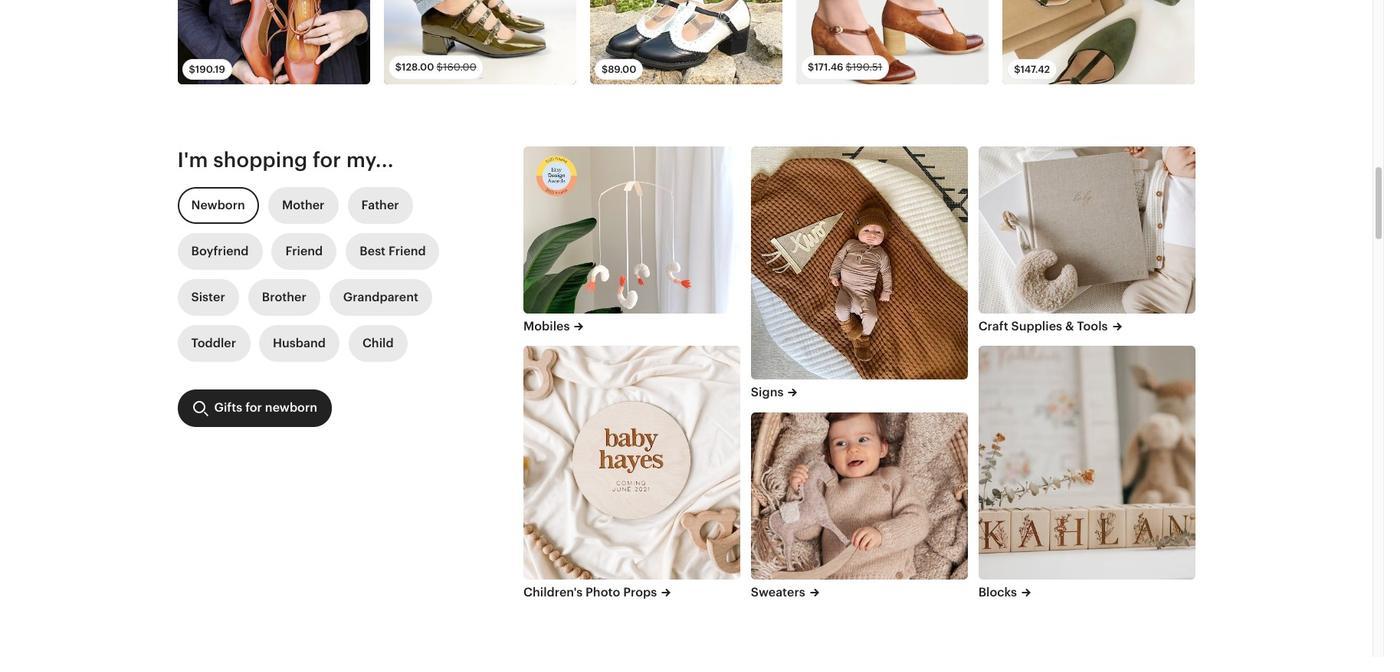 Task type: vqa. For each thing, say whether or not it's contained in the screenshot.
on inside the the This piece looks amazing on a sideboard, shelf or coffee table as a statement piece.
no



Task type: locate. For each thing, give the bounding box(es) containing it.
friend right best
[[389, 244, 426, 259]]

craft supplies & tools link
[[979, 318, 1196, 335]]

$
[[395, 61, 402, 73], [437, 61, 443, 73], [808, 61, 815, 73], [846, 61, 853, 73], [189, 64, 195, 75], [602, 64, 608, 75], [1015, 64, 1021, 75]]

monthly milestone pennant image
[[751, 147, 968, 380]]

0 vertical spatial for
[[313, 148, 341, 172]]

128.00
[[402, 61, 434, 73]]

147.42
[[1021, 64, 1051, 75]]

photo
[[586, 585, 621, 599]]

mary jane pumps three strap olive - green patent leather chunky heels free personalized image
[[384, 0, 577, 84]]

i'm
[[178, 148, 208, 172]]

190.19
[[195, 64, 225, 75]]

children's
[[524, 585, 583, 599]]

$ 128.00 $ 160.00
[[395, 61, 477, 73]]

friend down mother
[[286, 244, 323, 259]]

0 horizontal spatial for
[[246, 400, 262, 415]]

1 horizontal spatial friend
[[389, 244, 426, 259]]

tools
[[1078, 319, 1109, 333]]

children's photo props
[[524, 585, 657, 599]]

gifts for newborn
[[214, 400, 318, 415]]

baby memory book book | personalized baby book | gender neutral baby gift | baby shower gift | newborn memory book | baby book + photo album image
[[979, 147, 1196, 313]]

father
[[362, 198, 399, 213]]

olive green velvet tango style woman handmade medium block heels pointed pumps ,green velvet wedding shoes   collection sandalen blockabsatz image
[[1003, 0, 1196, 84]]

mobiles link
[[524, 318, 741, 335]]

best friend
[[360, 244, 426, 259]]

0 horizontal spatial friend
[[286, 244, 323, 259]]

for right gifts
[[246, 400, 262, 415]]

$ for $ 128.00 $ 160.00
[[395, 61, 402, 73]]

for
[[313, 148, 341, 172], [246, 400, 262, 415]]

newborn sweater knit baby cardigan with side buttons alpaca baby sweater knit cardigan babies image
[[751, 412, 968, 579]]

89.00
[[608, 64, 637, 75]]

1 horizontal spatial for
[[313, 148, 341, 172]]

props
[[624, 585, 657, 599]]

craft supplies & tools
[[979, 319, 1109, 333]]

friend
[[286, 244, 323, 259], [389, 244, 426, 259]]

husband
[[273, 336, 326, 351]]

$ for $ 147.42
[[1015, 64, 1021, 75]]

grandparent
[[343, 290, 419, 305]]

blocks
[[979, 585, 1018, 599]]

$ 89.00
[[602, 64, 637, 75]]

signs
[[751, 385, 784, 400]]

for left my...
[[313, 148, 341, 172]]

newborn
[[191, 198, 245, 213]]

$ for $ 190.19
[[189, 64, 195, 75]]

best
[[360, 244, 386, 259]]

190.51
[[853, 61, 883, 73]]



Task type: describe. For each thing, give the bounding box(es) containing it.
$ 190.19
[[189, 64, 225, 75]]

floral wood alphabet blocks | personalized name | custom name blocks | handmade wood blocks | floral baby shower | floral nursery decor image
[[979, 346, 1196, 579]]

my...
[[347, 148, 394, 172]]

child
[[363, 336, 394, 351]]

custom pregnancy announcement plaque | oh baby wooden plaque | maternity photo prop | baby announcement sign image
[[524, 346, 741, 579]]

1 friend from the left
[[286, 244, 323, 259]]

2 friend from the left
[[389, 244, 426, 259]]

toddler
[[191, 336, 236, 351]]

gifts
[[214, 400, 243, 415]]

newborn
[[265, 400, 318, 415]]

boyfriend
[[191, 244, 249, 259]]

sweaters
[[751, 585, 806, 599]]

sister
[[191, 290, 225, 305]]

$ 171.46 $ 190.51
[[808, 61, 883, 73]]

children's photo props link
[[524, 584, 741, 601]]

171.46
[[815, 61, 844, 73]]

sweaters link
[[751, 584, 968, 601]]

brother
[[262, 290, 307, 305]]

160.00
[[443, 61, 477, 73]]

blocks link
[[979, 584, 1196, 601]]

gifts for newborn link
[[178, 390, 331, 427]]

shopping
[[213, 148, 308, 172]]

$ for $ 171.46 $ 190.51
[[808, 61, 815, 73]]

retro style cognac brown genuine leather, mary jane heels shoes, gift for her, classic style shoes, nature lover image
[[178, 0, 370, 84]]

1 vertical spatial for
[[246, 400, 262, 415]]

$ for $ 89.00
[[602, 64, 608, 75]]

signs link
[[751, 385, 968, 402]]

customizable handmade genuine leather t-strap mary jane shoes,retro square 5cm thick heel shoes,british style black shoes,low heel shoes image
[[590, 0, 783, 84]]

$ 147.42
[[1015, 64, 1051, 75]]

mother
[[282, 198, 325, 213]]

mobiles
[[524, 319, 570, 333]]

&
[[1066, 319, 1075, 333]]

amy - mary jane shoes heel, brown leather mary janes, high heel mary janes, handmade shoes, custom shoes, free customization!! image
[[797, 0, 989, 84]]

supplies
[[1012, 319, 1063, 333]]

i'm shopping for my...
[[178, 148, 394, 172]]

etsy design awards finalist pick 2022 -- shrimp upcycled wool mobile image
[[524, 147, 741, 313]]

craft
[[979, 319, 1009, 333]]



